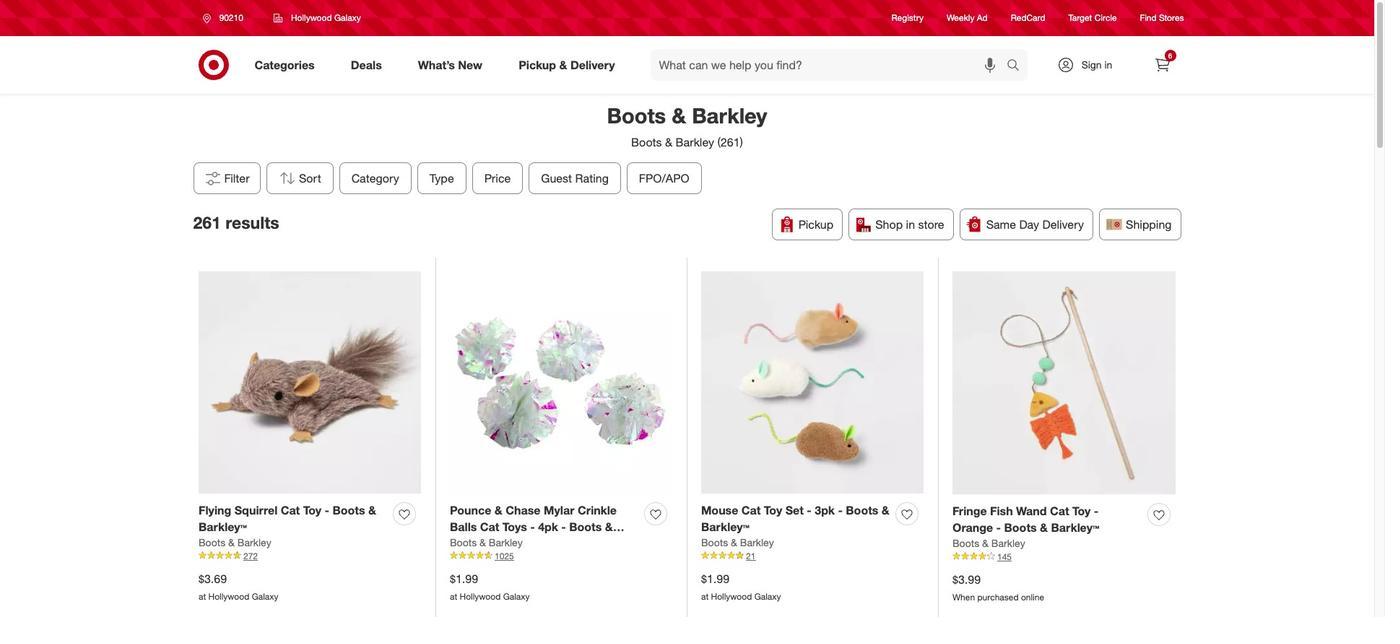Task type: vqa. For each thing, say whether or not it's contained in the screenshot.


Task type: locate. For each thing, give the bounding box(es) containing it.
1 horizontal spatial toy
[[764, 503, 783, 518]]

0 horizontal spatial pickup
[[519, 57, 556, 72]]

barkley up (261)
[[692, 103, 767, 129]]

same day delivery button
[[960, 209, 1094, 240]]

mouse cat toy set - 3pk - boots & barkley™ link
[[701, 503, 890, 536]]

redcard link
[[1011, 12, 1046, 24]]

what's new
[[418, 57, 483, 72]]

barkley up 272
[[238, 536, 271, 549]]

fpo/apo button
[[627, 162, 702, 194]]

1 $1.99 from the left
[[450, 572, 478, 586]]

cat right the wand on the bottom right of page
[[1050, 504, 1070, 519]]

1 horizontal spatial pickup
[[799, 217, 834, 232]]

90210 button
[[193, 5, 259, 31]]

boots & barkley boots & barkley (261)
[[607, 103, 767, 150]]

boots & barkley link for pounce
[[450, 536, 523, 550]]

shop
[[876, 217, 903, 232]]

boots & barkley link
[[199, 536, 271, 550], [450, 536, 523, 550], [701, 536, 774, 550], [953, 536, 1026, 551]]

$1.99 at hollywood galaxy
[[450, 572, 530, 602], [701, 572, 781, 602]]

$1.99 at hollywood galaxy down 1025
[[450, 572, 530, 602]]

1 horizontal spatial $1.99 at hollywood galaxy
[[701, 572, 781, 602]]

in right the sign
[[1105, 59, 1113, 71]]

when
[[953, 592, 975, 603]]

$3.99 when purchased online
[[953, 573, 1045, 603]]

galaxy inside $3.69 at hollywood galaxy
[[252, 591, 279, 602]]

purchased
[[978, 592, 1019, 603]]

weekly ad link
[[947, 12, 988, 24]]

4pk
[[538, 520, 558, 534]]

at inside $3.69 at hollywood galaxy
[[199, 591, 206, 602]]

galaxy up deals
[[334, 12, 361, 23]]

- up 145 link
[[1094, 504, 1099, 519]]

flying squirrel cat toy - boots & barkley™ link
[[199, 503, 387, 536]]

boots & barkley up 1025
[[450, 536, 523, 549]]

1 vertical spatial in
[[906, 217, 915, 232]]

boots inside flying squirrel cat toy - boots & barkley™
[[333, 503, 365, 518]]

1 horizontal spatial in
[[1105, 59, 1113, 71]]

$1.99 down mouse
[[701, 572, 730, 586]]

1 horizontal spatial at
[[450, 591, 457, 602]]

barkley™ inside fringe fish wand cat toy - orange - boots & barkley™
[[1051, 521, 1100, 535]]

barkley up 145 at the bottom right of the page
[[992, 537, 1026, 549]]

fringe fish wand cat toy - orange - boots & barkley™ image
[[953, 272, 1176, 495], [953, 272, 1176, 495]]

boots & barkley up 272
[[199, 536, 271, 549]]

1 at from the left
[[199, 591, 206, 602]]

- up 272 'link'
[[325, 503, 329, 518]]

wand
[[1016, 504, 1047, 519]]

2 horizontal spatial at
[[701, 591, 709, 602]]

hollywood down 1025
[[460, 591, 501, 602]]

delivery
[[571, 57, 615, 72], [1043, 217, 1084, 232]]

barkley™ down balls
[[450, 536, 498, 551]]

$1.99 down balls
[[450, 572, 478, 586]]

cat left "toys"
[[480, 520, 499, 534]]

$3.99
[[953, 573, 981, 587]]

pickup for pickup & delivery
[[519, 57, 556, 72]]

cat inside pounce & chase mylar crinkle balls cat toys - 4pk - boots & barkley™
[[480, 520, 499, 534]]

hollywood down 21
[[711, 591, 752, 602]]

pounce & chase mylar crinkle balls cat toys - 4pk - boots & barkley™ image
[[450, 272, 673, 494], [450, 272, 673, 494]]

cat
[[281, 503, 300, 518], [742, 503, 761, 518], [1050, 504, 1070, 519], [480, 520, 499, 534]]

ad
[[977, 13, 988, 23]]

galaxy inside dropdown button
[[334, 12, 361, 23]]

in for shop
[[906, 217, 915, 232]]

- down fish
[[997, 521, 1001, 535]]

toy up 272 'link'
[[303, 503, 322, 518]]

find stores
[[1140, 13, 1184, 23]]

-
[[325, 503, 329, 518], [807, 503, 812, 518], [838, 503, 843, 518], [1094, 504, 1099, 519], [530, 520, 535, 534], [562, 520, 566, 534], [997, 521, 1001, 535]]

barkley for fringe fish wand cat toy - orange - boots & barkley™
[[992, 537, 1026, 549]]

in left store
[[906, 217, 915, 232]]

$3.69
[[199, 572, 227, 586]]

barkley for pounce & chase mylar crinkle balls cat toys - 4pk - boots & barkley™
[[489, 536, 523, 549]]

boots & barkley up 145 at the bottom right of the page
[[953, 537, 1026, 549]]

- right set
[[807, 503, 812, 518]]

what's new link
[[406, 49, 501, 81]]

272
[[243, 551, 258, 562]]

boots & barkley link up 21
[[701, 536, 774, 550]]

crinkle
[[578, 503, 617, 518]]

boots & barkley link up 145 at the bottom right of the page
[[953, 536, 1026, 551]]

mouse cat toy set - 3pk - boots & barkley™
[[701, 503, 890, 534]]

delivery for same day delivery
[[1043, 217, 1084, 232]]

boots
[[607, 103, 666, 129], [631, 135, 662, 150], [333, 503, 365, 518], [846, 503, 879, 518], [569, 520, 602, 534], [1005, 521, 1037, 535], [199, 536, 226, 549], [450, 536, 477, 549], [701, 536, 728, 549], [953, 537, 980, 549]]

mylar
[[544, 503, 575, 518]]

shipping button
[[1100, 209, 1181, 240]]

hollywood for pounce & chase mylar crinkle balls cat toys - 4pk - boots & barkley™
[[460, 591, 501, 602]]

boots & barkley up 21
[[701, 536, 774, 549]]

new
[[458, 57, 483, 72]]

- right 4pk
[[562, 520, 566, 534]]

store
[[919, 217, 945, 232]]

boots & barkley link up 272
[[199, 536, 271, 550]]

pickup
[[519, 57, 556, 72], [799, 217, 834, 232]]

galaxy down 21
[[755, 591, 781, 602]]

1 horizontal spatial delivery
[[1043, 217, 1084, 232]]

toys
[[503, 520, 527, 534]]

pickup inside button
[[799, 217, 834, 232]]

at
[[199, 591, 206, 602], [450, 591, 457, 602], [701, 591, 709, 602]]

0 horizontal spatial in
[[906, 217, 915, 232]]

0 vertical spatial delivery
[[571, 57, 615, 72]]

hollywood inside $3.69 at hollywood galaxy
[[208, 591, 249, 602]]

pickup for pickup
[[799, 217, 834, 232]]

$1.99
[[450, 572, 478, 586], [701, 572, 730, 586]]

pickup button
[[772, 209, 843, 240]]

1 horizontal spatial $1.99
[[701, 572, 730, 586]]

boots & barkley link up 1025
[[450, 536, 523, 550]]

boots inside fringe fish wand cat toy - orange - boots & barkley™
[[1005, 521, 1037, 535]]

21 link
[[701, 550, 924, 563]]

price
[[484, 171, 511, 186]]

boots & barkley for flying
[[199, 536, 271, 549]]

delivery inside button
[[1043, 217, 1084, 232]]

galaxy down 272
[[252, 591, 279, 602]]

barkley for mouse cat toy set - 3pk - boots & barkley™
[[740, 536, 774, 549]]

sort button
[[266, 162, 333, 194]]

2 $1.99 from the left
[[701, 572, 730, 586]]

- right 3pk on the bottom right
[[838, 503, 843, 518]]

barkley up 21
[[740, 536, 774, 549]]

barkley™ down mouse
[[701, 520, 750, 534]]

galaxy for mouse cat toy set - 3pk - boots & barkley™
[[755, 591, 781, 602]]

cat right mouse
[[742, 503, 761, 518]]

at for mouse cat toy set - 3pk - boots & barkley™
[[701, 591, 709, 602]]

chase
[[506, 503, 541, 518]]

hollywood up categories link
[[291, 12, 332, 23]]

barkley left (261)
[[676, 135, 715, 150]]

galaxy down 1025
[[503, 591, 530, 602]]

in
[[1105, 59, 1113, 71], [906, 217, 915, 232]]

hollywood
[[291, 12, 332, 23], [208, 591, 249, 602], [460, 591, 501, 602], [711, 591, 752, 602]]

boots inside pounce & chase mylar crinkle balls cat toys - 4pk - boots & barkley™
[[569, 520, 602, 534]]

boots & barkley
[[199, 536, 271, 549], [450, 536, 523, 549], [701, 536, 774, 549], [953, 537, 1026, 549]]

1 $1.99 at hollywood galaxy from the left
[[450, 572, 530, 602]]

barkley™ down flying
[[199, 520, 247, 534]]

$1.99 at hollywood galaxy down 21
[[701, 572, 781, 602]]

mouse cat toy set - 3pk - boots & barkley™ image
[[701, 272, 924, 494], [701, 272, 924, 494]]

2 at from the left
[[450, 591, 457, 602]]

search button
[[1000, 49, 1035, 84]]

0 vertical spatial pickup
[[519, 57, 556, 72]]

guest rating
[[541, 171, 609, 186]]

day
[[1020, 217, 1040, 232]]

deals link
[[339, 49, 400, 81]]

toy up 145 link
[[1073, 504, 1091, 519]]

2 $1.99 at hollywood galaxy from the left
[[701, 572, 781, 602]]

1 vertical spatial delivery
[[1043, 217, 1084, 232]]

in inside button
[[906, 217, 915, 232]]

2 horizontal spatial toy
[[1073, 504, 1091, 519]]

0 horizontal spatial $1.99
[[450, 572, 478, 586]]

0 horizontal spatial at
[[199, 591, 206, 602]]

fringe fish wand cat toy - orange - boots & barkley™
[[953, 504, 1100, 535]]

0 vertical spatial in
[[1105, 59, 1113, 71]]

cat inside fringe fish wand cat toy - orange - boots & barkley™
[[1050, 504, 1070, 519]]

cat right squirrel
[[281, 503, 300, 518]]

barkley for flying squirrel cat toy - boots & barkley™
[[238, 536, 271, 549]]

hollywood down $3.69
[[208, 591, 249, 602]]

barkley™
[[199, 520, 247, 534], [701, 520, 750, 534], [1051, 521, 1100, 535], [450, 536, 498, 551]]

0 horizontal spatial toy
[[303, 503, 322, 518]]

barkley
[[692, 103, 767, 129], [676, 135, 715, 150], [238, 536, 271, 549], [489, 536, 523, 549], [740, 536, 774, 549], [992, 537, 1026, 549]]

toy left set
[[764, 503, 783, 518]]

toy
[[303, 503, 322, 518], [764, 503, 783, 518], [1073, 504, 1091, 519]]

type button
[[417, 162, 466, 194]]

shop in store button
[[849, 209, 954, 240]]

0 horizontal spatial $1.99 at hollywood galaxy
[[450, 572, 530, 602]]

barkley™ up 145 link
[[1051, 521, 1100, 535]]

categories
[[255, 57, 315, 72]]

flying squirrel cat toy - boots & barkley™ image
[[199, 272, 421, 494], [199, 272, 421, 494]]

1 vertical spatial pickup
[[799, 217, 834, 232]]

hollywood for mouse cat toy set - 3pk - boots & barkley™
[[711, 591, 752, 602]]

hollywood inside hollywood galaxy dropdown button
[[291, 12, 332, 23]]

barkley up 1025
[[489, 536, 523, 549]]

0 horizontal spatial delivery
[[571, 57, 615, 72]]

&
[[559, 57, 567, 72], [672, 103, 686, 129], [665, 135, 673, 150], [368, 503, 376, 518], [495, 503, 503, 518], [882, 503, 890, 518], [605, 520, 613, 534], [1040, 521, 1048, 535], [228, 536, 235, 549], [480, 536, 486, 549], [731, 536, 738, 549], [983, 537, 989, 549]]

3 at from the left
[[701, 591, 709, 602]]

toy inside flying squirrel cat toy - boots & barkley™
[[303, 503, 322, 518]]



Task type: describe. For each thing, give the bounding box(es) containing it.
6
[[1169, 51, 1173, 60]]

categories link
[[242, 49, 333, 81]]

target circle link
[[1069, 12, 1117, 24]]

squirrel
[[235, 503, 278, 518]]

shop in store
[[876, 217, 945, 232]]

fpo/apo
[[639, 171, 689, 186]]

flying squirrel cat toy - boots & barkley™
[[199, 503, 376, 534]]

online
[[1021, 592, 1045, 603]]

sign
[[1082, 59, 1102, 71]]

search
[[1000, 59, 1035, 73]]

1025 link
[[450, 550, 673, 563]]

21
[[746, 551, 756, 562]]

- left 4pk
[[530, 520, 535, 534]]

(261)
[[718, 135, 743, 150]]

category button
[[339, 162, 411, 194]]

delivery for pickup & delivery
[[571, 57, 615, 72]]

deals
[[351, 57, 382, 72]]

find
[[1140, 13, 1157, 23]]

toy inside fringe fish wand cat toy - orange - boots & barkley™
[[1073, 504, 1091, 519]]

hollywood galaxy
[[291, 12, 361, 23]]

barkley™ inside mouse cat toy set - 3pk - boots & barkley™
[[701, 520, 750, 534]]

at for flying squirrel cat toy - boots & barkley™
[[199, 591, 206, 602]]

barkley™ inside flying squirrel cat toy - boots & barkley™
[[199, 520, 247, 534]]

$1.99 for mouse cat toy set - 3pk - boots & barkley™
[[701, 572, 730, 586]]

pounce
[[450, 503, 491, 518]]

261 results
[[193, 213, 279, 233]]

& inside mouse cat toy set - 3pk - boots & barkley™
[[882, 503, 890, 518]]

fringe fish wand cat toy - orange - boots & barkley™ link
[[953, 503, 1142, 536]]

type
[[429, 171, 454, 186]]

hollywood galaxy button
[[264, 5, 370, 31]]

shipping
[[1126, 217, 1172, 232]]

what's
[[418, 57, 455, 72]]

same
[[987, 217, 1016, 232]]

weekly ad
[[947, 13, 988, 23]]

pounce & chase mylar crinkle balls cat toys - 4pk - boots & barkley™
[[450, 503, 617, 551]]

in for sign
[[1105, 59, 1113, 71]]

pounce & chase mylar crinkle balls cat toys - 4pk - boots & barkley™ link
[[450, 503, 639, 551]]

fringe
[[953, 504, 987, 519]]

redcard
[[1011, 13, 1046, 23]]

orange
[[953, 521, 993, 535]]

sign in link
[[1045, 49, 1135, 81]]

boots inside mouse cat toy set - 3pk - boots & barkley™
[[846, 503, 879, 518]]

stores
[[1159, 13, 1184, 23]]

set
[[786, 503, 804, 518]]

mouse
[[701, 503, 739, 518]]

boots & barkley for fringe
[[953, 537, 1026, 549]]

& inside flying squirrel cat toy - boots & barkley™
[[368, 503, 376, 518]]

What can we help you find? suggestions appear below search field
[[651, 49, 1010, 81]]

boots & barkley link for fringe
[[953, 536, 1026, 551]]

$1.99 at hollywood galaxy for pounce & chase mylar crinkle balls cat toys - 4pk - boots & barkley™
[[450, 572, 530, 602]]

145 link
[[953, 551, 1176, 564]]

target circle
[[1069, 13, 1117, 23]]

filter
[[224, 171, 250, 186]]

galaxy for flying squirrel cat toy - boots & barkley™
[[252, 591, 279, 602]]

boots & barkley link for flying
[[199, 536, 271, 550]]

at for pounce & chase mylar crinkle balls cat toys - 4pk - boots & barkley™
[[450, 591, 457, 602]]

cat inside mouse cat toy set - 3pk - boots & barkley™
[[742, 503, 761, 518]]

- inside flying squirrel cat toy - boots & barkley™
[[325, 503, 329, 518]]

sign in
[[1082, 59, 1113, 71]]

galaxy for pounce & chase mylar crinkle balls cat toys - 4pk - boots & barkley™
[[503, 591, 530, 602]]

272 link
[[199, 550, 421, 563]]

pickup & delivery link
[[507, 49, 633, 81]]

90210
[[219, 12, 243, 23]]

barkley™ inside pounce & chase mylar crinkle balls cat toys - 4pk - boots & barkley™
[[450, 536, 498, 551]]

sort
[[299, 171, 321, 186]]

$1.99 at hollywood galaxy for mouse cat toy set - 3pk - boots & barkley™
[[701, 572, 781, 602]]

registry
[[892, 13, 924, 23]]

hollywood for flying squirrel cat toy - boots & barkley™
[[208, 591, 249, 602]]

$1.99 for pounce & chase mylar crinkle balls cat toys - 4pk - boots & barkley™
[[450, 572, 478, 586]]

toy inside mouse cat toy set - 3pk - boots & barkley™
[[764, 503, 783, 518]]

cat inside flying squirrel cat toy - boots & barkley™
[[281, 503, 300, 518]]

pickup & delivery
[[519, 57, 615, 72]]

filter button
[[193, 162, 261, 194]]

category
[[351, 171, 399, 186]]

261
[[193, 213, 221, 233]]

rating
[[575, 171, 609, 186]]

same day delivery
[[987, 217, 1084, 232]]

& inside fringe fish wand cat toy - orange - boots & barkley™
[[1040, 521, 1048, 535]]

boots & barkley for pounce
[[450, 536, 523, 549]]

6 link
[[1147, 49, 1179, 81]]

flying
[[199, 503, 231, 518]]

guest
[[541, 171, 572, 186]]

circle
[[1095, 13, 1117, 23]]

registry link
[[892, 12, 924, 24]]

boots & barkley for mouse
[[701, 536, 774, 549]]

1025
[[495, 551, 514, 562]]

fish
[[990, 504, 1013, 519]]

balls
[[450, 520, 477, 534]]

weekly
[[947, 13, 975, 23]]

guest rating button
[[529, 162, 621, 194]]

find stores link
[[1140, 12, 1184, 24]]

$3.69 at hollywood galaxy
[[199, 572, 279, 602]]

145
[[998, 552, 1012, 562]]

boots & barkley link for mouse
[[701, 536, 774, 550]]

target
[[1069, 13, 1093, 23]]

3pk
[[815, 503, 835, 518]]



